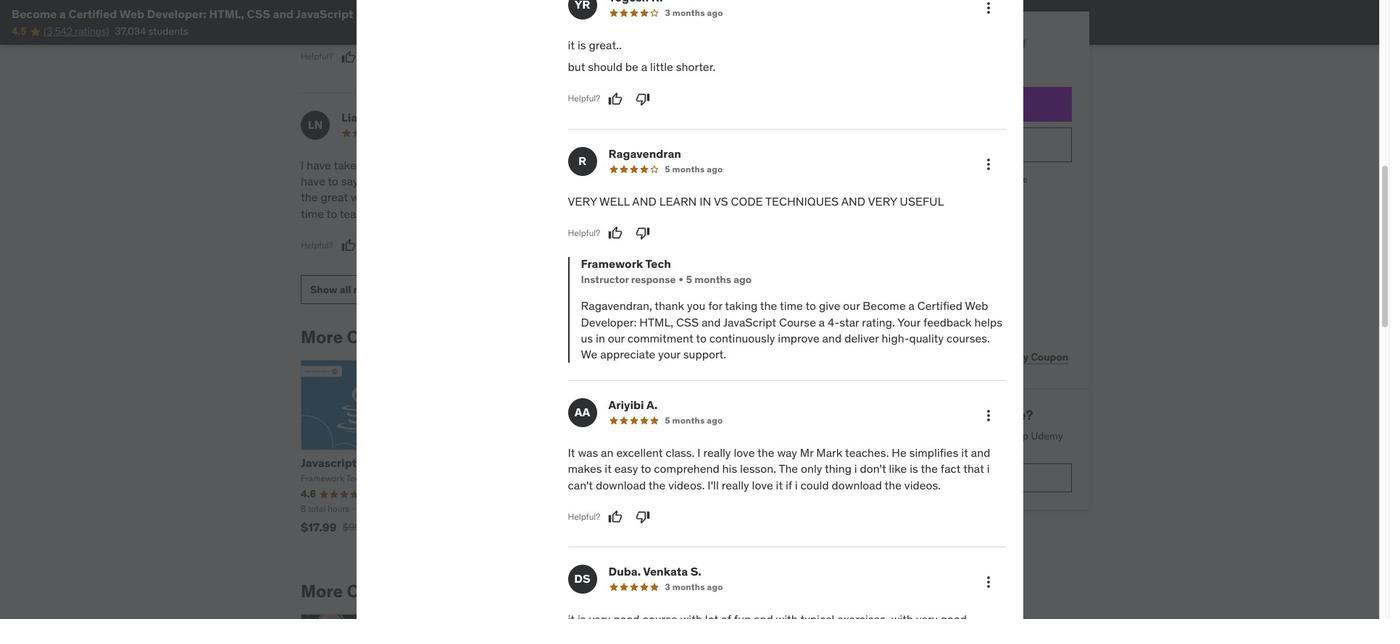 Task type: locate. For each thing, give the bounding box(es) containing it.
access up the certificate of completion
[[939, 306, 970, 319]]

lassoff inside the ajax development framework tech, mark lassoff
[[563, 474, 591, 484]]

0 horizontal spatial certified
[[68, 7, 117, 21]]

mark review by ariyibi a. as unhelpful image
[[636, 510, 650, 525]]

0 horizontal spatial tech,
[[519, 474, 540, 484]]

1 horizontal spatial taking
[[725, 299, 758, 313]]

tech inside javascript for beginners framework tech
[[346, 474, 364, 484]]

little up vs in the right top of the page
[[702, 158, 725, 172]]

courses down reviews at the left top
[[347, 326, 415, 349]]

beginners
[[377, 456, 434, 471]]

your
[[898, 315, 921, 330]]

0 horizontal spatial in
[[372, 206, 381, 221]]

show
[[310, 283, 337, 296]]

2 vertical spatial in
[[596, 331, 605, 346]]

1 horizontal spatial css
[[676, 315, 699, 330]]

1 horizontal spatial total
[[652, 518, 670, 529]]

1 horizontal spatial courses
[[860, 444, 896, 457]]

5 for ragavendran
[[665, 164, 670, 175]]

mark review by ragavendran as helpful image
[[608, 226, 623, 241]]

1 horizontal spatial i
[[698, 446, 701, 460]]

0 vertical spatial tech,
[[519, 474, 540, 484]]

2 vertical spatial 3 months ago
[[665, 582, 723, 593]]

levels
[[593, 504, 617, 515]]

your down 'commitment' at bottom
[[658, 347, 681, 362]]

helpful?
[[301, 51, 333, 62], [566, 51, 598, 62], [568, 93, 600, 104], [566, 191, 598, 202], [568, 227, 600, 238], [301, 240, 333, 251], [568, 511, 600, 522]]

1 more from the top
[[301, 326, 343, 349]]

you down framework tech instructor response • 5 months ago
[[687, 299, 706, 313]]

1 vertical spatial time
[[780, 299, 803, 313]]

0 vertical spatial html,
[[209, 7, 244, 21]]

the
[[779, 462, 798, 476]]

0 vertical spatial more
[[301, 326, 343, 349]]

a right mark review by filippos k. as helpful icon
[[641, 60, 647, 74]]

courses up far).
[[467, 158, 508, 172]]

0 horizontal spatial but
[[510, 158, 528, 172]]

3 for it is great..
[[665, 582, 670, 593]]

helpful? left mark review by liam n. as helpful icon
[[301, 240, 333, 251]]

1 horizontal spatial web
[[965, 299, 988, 313]]

2 videos. from the left
[[905, 478, 941, 493]]

5 right •
[[686, 274, 692, 287]]

1 vertical spatial 5
[[686, 274, 692, 287]]

and right well
[[632, 194, 657, 209]]

you inside i have taken part in many online courses but i have to say this is my favorite  (so far). keep up the great work and thank you for taking the time to teach in this easy to follow course.
[[433, 190, 452, 205]]

time up course
[[780, 299, 803, 313]]

more down '$17.99'
[[301, 581, 343, 603]]

mark review by yogesh r. as helpful image
[[606, 190, 621, 204]]

completion
[[945, 326, 996, 339]]

2 vertical spatial for
[[359, 456, 375, 471]]

37,034 students
[[115, 25, 188, 38]]

total right 1 in the bottom of the page
[[652, 518, 670, 529]]

certificate of completion
[[884, 326, 996, 339]]

0 vertical spatial 3
[[665, 7, 670, 18]]

1 vertical spatial 3 months ago
[[663, 127, 721, 138]]

little
[[650, 60, 673, 74], [702, 158, 725, 172]]

1 horizontal spatial mark
[[715, 488, 734, 498]]

well
[[600, 194, 630, 209]]

taking down far).
[[471, 190, 504, 205]]

1 lectures from the left
[[369, 504, 400, 515]]

1 vertical spatial for
[[708, 299, 723, 313]]

0 vertical spatial shorter.
[[676, 60, 716, 74]]

1 vertical spatial by
[[418, 581, 438, 603]]

css
[[247, 7, 270, 21], [676, 315, 699, 330]]

ago inside framework tech instructor response • 5 months ago
[[734, 274, 752, 287]]

0 horizontal spatial videos.
[[668, 478, 705, 493]]

part
[[366, 158, 387, 172]]

and
[[273, 7, 294, 21], [379, 190, 398, 205], [702, 315, 721, 330], [822, 331, 842, 346], [971, 446, 991, 460]]

r
[[578, 154, 586, 168]]

0 vertical spatial i
[[301, 158, 304, 172]]

1 horizontal spatial our
[[843, 299, 860, 313]]

commitment
[[628, 331, 694, 346]]

months down the s.
[[673, 582, 705, 593]]

back
[[965, 174, 985, 185]]

lectures for 22 lectures
[[542, 504, 573, 515]]

0 vertical spatial by
[[418, 326, 438, 349]]

1 vertical spatial little
[[702, 158, 725, 172]]

0 horizontal spatial javascript
[[296, 7, 353, 21]]

love up lesson.
[[734, 446, 755, 460]]

1 horizontal spatial time
[[780, 299, 803, 313]]

5 for ariyibi a.
[[665, 415, 670, 426]]

courses down $99.99
[[347, 581, 415, 603]]

framework for google sheets fundamentals framework tech, mark lassoff 4.8 1 total hour $14.99 $39.99
[[647, 488, 690, 498]]

mark
[[816, 446, 843, 460], [542, 474, 561, 484], [715, 488, 734, 498]]

0 vertical spatial for
[[454, 190, 469, 205]]

great.. up but should be a little shorter.
[[589, 38, 622, 52]]

in down work at the left of the page
[[372, 206, 381, 221]]

udemy
[[1032, 430, 1063, 443], [935, 472, 968, 485]]

1 vertical spatial mark
[[542, 474, 561, 484]]

developer: down ragavendran,
[[581, 315, 637, 330]]

love down lesson.
[[752, 478, 773, 493]]

you inside ragavendran, thank you for taking the time to give our become a certified web developer: html, css and javascript course a 4-star rating. your feedback helps us in our commitment to continuously improve and deliver high-quality courses. we appreciate your support.
[[687, 299, 706, 313]]

for
[[454, 190, 469, 205], [708, 299, 723, 313], [359, 456, 375, 471]]

2 more from the top
[[301, 581, 343, 603]]

but up mark review by yogesh r. as helpful image
[[620, 158, 637, 172]]

learn
[[659, 194, 697, 209]]

$14.99
[[647, 534, 684, 549]]

1 vertical spatial be
[[678, 158, 691, 172]]

5 up class.
[[665, 415, 670, 426]]

1 vertical spatial our
[[608, 331, 625, 346]]

1 vertical spatial web
[[965, 299, 988, 313]]

web up helps
[[965, 299, 988, 313]]

css inside ragavendran, thank you for taking the time to give our become a certified web developer: html, css and javascript course a 4-star rating. your feedback helps us in our commitment to continuously improve and deliver high-quality courses. we appreciate your support.
[[676, 315, 699, 330]]

for up "continuously"
[[708, 299, 723, 313]]

0 horizontal spatial be
[[625, 60, 639, 74]]

2 courses from the top
[[347, 581, 415, 603]]

1 horizontal spatial html,
[[640, 315, 673, 330]]

0 vertical spatial total
[[308, 504, 326, 515]]

tech, down fundamentals
[[692, 488, 713, 498]]

is right the 'like' at the right of page
[[910, 462, 918, 476]]

3 months ago
[[665, 7, 723, 18], [663, 127, 721, 138], [665, 582, 723, 593]]

0 horizontal spatial mark
[[542, 474, 561, 484]]

0 horizontal spatial shorter.
[[676, 60, 716, 74]]

tech
[[645, 257, 671, 271], [539, 326, 578, 349], [346, 474, 364, 484]]

1 vertical spatial easy
[[615, 462, 638, 476]]

by for more courses by
[[418, 581, 438, 603]]

the up lesson.
[[758, 446, 775, 460]]

taking
[[471, 190, 504, 205], [725, 299, 758, 313]]

framework for more courses by framework tech
[[442, 326, 536, 349]]

javascript up mark review by michael w. as helpful icon
[[296, 7, 353, 21]]

months right •
[[695, 274, 731, 287]]

tech, inside google sheets fundamentals framework tech, mark lassoff 4.8 1 total hour $14.99 $39.99
[[692, 488, 713, 498]]

far).
[[474, 174, 494, 188]]

quality
[[909, 331, 944, 346]]

tech, down ajax development link
[[519, 474, 540, 484]]

thank
[[401, 190, 430, 205], [655, 299, 684, 313]]

mark review by yogesh r. as unhelpful image up yogesh r.
[[636, 92, 650, 106]]

0 vertical spatial thank
[[401, 190, 430, 205]]

to inside it was an excellent class. i really love the way mr mark teaches. he simplifies it and makes it easy to comprehend his lesson. the only thing i don't like is the fact that i can't download the videos. i'll really love it if i could download the videos.
[[641, 462, 651, 476]]

your inside ragavendran, thank you for taking the time to give our become a certified web developer: html, css and javascript course a 4-star rating. your feedback helps us in our commitment to continuously improve and deliver high-quality courses. we appreciate your support.
[[658, 347, 681, 362]]

apply
[[1001, 351, 1029, 364]]

months for aa
[[672, 415, 705, 426]]

2 vertical spatial tech
[[346, 474, 364, 484]]

it was an excellent class. i really love the way mr mark teaches. he simplifies it and makes it easy to comprehend his lesson. the only thing i don't like is the fact that i can't download the videos. i'll really love it if i could download the videos.
[[568, 446, 991, 493]]

this
[[361, 174, 380, 188], [383, 206, 403, 221]]

by
[[418, 326, 438, 349], [418, 581, 438, 603]]

ago for yr
[[705, 127, 721, 138]]

i up up
[[530, 158, 533, 172]]

web up 37,034 at the left top of the page
[[119, 7, 144, 21]]

udemy inside training 2 or more people? get your team access to 25,000+ top udemy courses anytime, anywhere.
[[1032, 430, 1063, 443]]

72
[[357, 504, 367, 515]]

0 vertical spatial lassoff
[[563, 474, 591, 484]]

thank inside ragavendran, thank you for taking the time to give our become a certified web developer: html, css and javascript course a 4-star rating. your feedback helps us in our commitment to continuously improve and deliver high-quality courses. we appreciate your support.
[[655, 299, 684, 313]]

2 vertical spatial 5
[[665, 415, 670, 426]]

thank down •
[[655, 299, 684, 313]]

in up my
[[390, 158, 399, 172]]

html, inside ragavendran, thank you for taking the time to give our become a certified web developer: html, css and javascript course a 4-star rating. your feedback helps us in our commitment to continuously improve and deliver high-quality courses. we appreciate your support.
[[640, 315, 673, 330]]

shorter.
[[676, 60, 716, 74], [728, 158, 768, 172]]

1 and from the left
[[632, 194, 657, 209]]

be
[[625, 60, 639, 74], [678, 158, 691, 172]]

1 vertical spatial your
[[879, 430, 899, 443]]

helpful? left mark review by michael w. as helpful icon
[[301, 51, 333, 62]]

helpful? left mark review by yogesh r. as helpful image
[[566, 191, 598, 202]]

comprehend
[[654, 462, 720, 476]]

online
[[433, 158, 464, 172]]

javascript for beginners link
[[301, 456, 434, 471]]

0 vertical spatial tech
[[645, 257, 671, 271]]

developer: up students
[[147, 7, 207, 21]]

time
[[301, 206, 324, 221], [780, 299, 803, 313]]

0 vertical spatial really
[[703, 446, 731, 460]]

3 up ragavendran
[[663, 127, 669, 138]]

you
[[433, 190, 452, 205], [687, 299, 706, 313]]

easy down favorite
[[405, 206, 429, 221]]

for inside i have taken part in many online courses but i have to say this is my favorite  (so far). keep up the great work and thank you for taking the time to teach in this easy to follow course.
[[454, 190, 469, 205]]

in
[[390, 158, 399, 172], [372, 206, 381, 221], [596, 331, 605, 346]]

0 vertical spatial courses
[[347, 326, 415, 349]]

ago for ds
[[707, 582, 723, 593]]

1 vertical spatial thank
[[655, 299, 684, 313]]

yr
[[573, 117, 589, 132]]

2 lectures from the left
[[542, 504, 573, 515]]

for right javascript
[[359, 456, 375, 471]]

1 vertical spatial great..
[[587, 158, 620, 172]]

1 vertical spatial you
[[687, 299, 706, 313]]

helps
[[975, 315, 1003, 330]]

framework
[[581, 257, 643, 271], [442, 326, 536, 349], [301, 474, 344, 484], [474, 474, 517, 484], [647, 488, 690, 498]]

lectures right 72
[[369, 504, 400, 515]]

tech inside framework tech instructor response • 5 months ago
[[645, 257, 671, 271]]

0 vertical spatial easy
[[405, 206, 429, 221]]

download
[[596, 478, 646, 493], [832, 478, 882, 493]]

0 horizontal spatial lectures
[[369, 504, 400, 515]]

mark down his
[[715, 488, 734, 498]]

0 vertical spatial 5 months ago
[[665, 164, 723, 175]]

helpful? left the 'mark review by ariyibi a. as helpful' icon
[[568, 511, 600, 522]]

framework inside javascript for beginners framework tech
[[301, 474, 344, 484]]

liam n.
[[341, 110, 382, 124]]

become up 4.5
[[12, 7, 57, 21]]

but up keep
[[510, 158, 528, 172]]

0 horizontal spatial taking
[[471, 190, 504, 205]]

lassoff down it
[[563, 474, 591, 484]]

mark up thing
[[816, 446, 843, 460]]

0 horizontal spatial courses
[[467, 158, 508, 172]]

xsmall image
[[860, 326, 872, 340]]

this course includes:
[[860, 203, 976, 217]]

1 horizontal spatial for
[[454, 190, 469, 205]]

tech for javascript for beginners framework tech
[[346, 474, 364, 484]]

more for more courses by framework tech
[[301, 326, 343, 349]]

but down it is great..
[[568, 60, 585, 74]]

0 vertical spatial udemy
[[1032, 430, 1063, 443]]

1 horizontal spatial you
[[687, 299, 706, 313]]

is inside it was an excellent class. i really love the way mr mark teaches. he simplifies it and makes it easy to comprehend his lesson. the only thing i don't like is the fact that i can't download the videos. i'll really love it if i could download the videos.
[[910, 462, 918, 476]]

i'll
[[708, 478, 719, 493]]

javascript
[[296, 7, 353, 21], [723, 315, 776, 330]]

i right class.
[[698, 446, 701, 460]]

ragavendran,
[[581, 299, 652, 313]]

us
[[581, 331, 593, 346]]

2 by from the top
[[418, 581, 438, 603]]

1 horizontal spatial little
[[702, 158, 725, 172]]

0 horizontal spatial time
[[301, 206, 324, 221]]

is left my
[[383, 174, 391, 188]]

download up levels
[[596, 478, 646, 493]]

1 very from the left
[[568, 194, 597, 209]]

but inside i have taken part in many online courses but i have to say this is my favorite  (so far). keep up the great work and thank you for taking the time to teach in this easy to follow course.
[[510, 158, 528, 172]]

0 vertical spatial you
[[433, 190, 452, 205]]

tech down javascript for beginners link
[[346, 474, 364, 484]]

1 horizontal spatial tech,
[[692, 488, 713, 498]]

1 horizontal spatial easy
[[615, 462, 638, 476]]

courses inside training 2 or more people? get your team access to 25,000+ top udemy courses anytime, anywhere.
[[860, 444, 896, 457]]

mark inside google sheets fundamentals framework tech, mark lassoff 4.8 1 total hour $14.99 $39.99
[[715, 488, 734, 498]]

2 horizontal spatial tech
[[645, 257, 671, 271]]

2 horizontal spatial mark
[[816, 446, 843, 460]]

3 down venkata
[[665, 582, 670, 593]]

mark review by yogesh r. as unhelpful image for mark review by yogesh r. as helpful icon on the left top of the page
[[636, 92, 650, 106]]

ago for r
[[707, 164, 723, 175]]

0 horizontal spatial this
[[361, 174, 380, 188]]

off
[[1013, 36, 1027, 51]]

your up he in the right bottom of the page
[[879, 430, 899, 443]]

0 vertical spatial little
[[650, 60, 673, 74]]

mark review by filippos k. as helpful image
[[606, 50, 621, 64]]

the up "continuously"
[[760, 299, 777, 313]]

tech left us
[[539, 326, 578, 349]]

way
[[777, 446, 797, 460]]

anywhere.
[[939, 444, 986, 457]]

1 vertical spatial shorter.
[[728, 158, 768, 172]]

1 vertical spatial in
[[372, 206, 381, 221]]

courses down get
[[860, 444, 896, 457]]

javascript up "continuously"
[[723, 315, 776, 330]]

a up learn
[[693, 158, 700, 172]]

1 5 months ago from the top
[[665, 164, 723, 175]]

time inside i have taken part in many online courses but i have to say this is my favorite  (so far). keep up the great work and thank you for taking the time to teach in this easy to follow course.
[[301, 206, 324, 221]]

become
[[12, 7, 57, 21], [863, 299, 906, 313]]

framework tech link
[[442, 326, 578, 349]]

0 vertical spatial courses
[[467, 158, 508, 172]]

html,
[[209, 7, 244, 21], [640, 315, 673, 330]]

additional actions for review by yogesh r. image
[[980, 0, 997, 17]]

courses
[[467, 158, 508, 172], [860, 444, 896, 457]]

it left if
[[776, 478, 783, 493]]

1 horizontal spatial thank
[[655, 299, 684, 313]]

0 vertical spatial our
[[843, 299, 860, 313]]

mark inside the ajax development framework tech, mark lassoff
[[542, 474, 561, 484]]

lectures for 72 lectures
[[369, 504, 400, 515]]

it up that
[[961, 446, 968, 460]]

1 horizontal spatial download
[[832, 478, 882, 493]]

lassoff
[[563, 474, 591, 484], [736, 488, 764, 498]]

0 horizontal spatial download
[[596, 478, 646, 493]]

helpful? left mark review by ragavendran as helpful icon
[[568, 227, 600, 238]]

1 vertical spatial html,
[[640, 315, 673, 330]]

for up follow
[[454, 190, 469, 205]]

months up class.
[[672, 415, 705, 426]]

2 5 months ago from the top
[[665, 415, 723, 426]]

courses.
[[947, 331, 990, 346]]

more courses by framework tech
[[301, 326, 578, 349]]

become up rating.
[[863, 299, 906, 313]]

4-
[[828, 315, 840, 330]]

to left follow
[[432, 206, 442, 221]]

have up great
[[301, 174, 325, 188]]

the inside ragavendran, thank you for taking the time to give our become a certified web developer: html, css and javascript course a 4-star rating. your feedback helps us in our commitment to continuously improve and deliver high-quality courses. we appreciate your support.
[[760, 299, 777, 313]]

videos. down comprehend on the bottom of the page
[[668, 478, 705, 493]]

0 horizontal spatial easy
[[405, 206, 429, 221]]

3 up but should be a little shorter.
[[665, 7, 670, 18]]

be up learn
[[678, 158, 691, 172]]

0 horizontal spatial html,
[[209, 7, 244, 21]]

1 horizontal spatial be
[[678, 158, 691, 172]]

1 courses from the top
[[347, 326, 415, 349]]

mark review by yogesh r. as unhelpful image right well
[[634, 190, 648, 204]]

5 down ragavendran
[[665, 164, 670, 175]]

certified
[[68, 7, 117, 21], [918, 299, 963, 313]]

this down my
[[383, 206, 403, 221]]

mark review by yogesh r. as unhelpful image
[[636, 92, 650, 106], [634, 190, 648, 204]]

course.
[[479, 206, 516, 221]]

easy inside i have taken part in many online courses but i have to say this is my favorite  (so far). keep up the great work and thank you for taking the time to teach in this easy to follow course.
[[405, 206, 429, 221]]

tech,
[[519, 474, 540, 484], [692, 488, 713, 498]]

0 horizontal spatial udemy
[[935, 472, 968, 485]]

0 horizontal spatial total
[[308, 504, 326, 515]]

access inside training 2 or more people? get your team access to 25,000+ top udemy courses anytime, anywhere.
[[927, 430, 958, 443]]

and right techniques on the top right of the page
[[841, 194, 866, 209]]

83% off
[[986, 36, 1027, 51]]

taking inside ragavendran, thank you for taking the time to give our become a certified web developer: html, css and javascript course a 4-star rating. your feedback helps us in our commitment to continuously improve and deliver high-quality courses. we appreciate your support.
[[725, 299, 758, 313]]

0 vertical spatial access
[[939, 306, 970, 319]]

mark review by liam n. as helpful image
[[341, 239, 356, 253]]

coupon
[[1031, 351, 1069, 364]]

be right mark review by filippos k. as helpful icon
[[625, 60, 639, 74]]

1 vertical spatial developer:
[[581, 315, 637, 330]]

1 vertical spatial more
[[301, 581, 343, 603]]

2 vertical spatial mark
[[715, 488, 734, 498]]

class.
[[666, 446, 695, 460]]

to left give
[[806, 299, 816, 313]]

xsmall image
[[860, 306, 872, 320]]

mark inside it was an excellent class. i really love the way mr mark teaches. he simplifies it and makes it easy to comprehend his lesson. the only thing i don't like is the fact that i can't download the videos. i'll really love it if i could download the videos.
[[816, 446, 843, 460]]

great.. right r
[[587, 158, 620, 172]]

easy down excellent
[[615, 462, 638, 476]]

3 for helpful?
[[663, 127, 669, 138]]

keep
[[497, 174, 523, 188]]

mark down 'development'
[[542, 474, 561, 484]]

(so
[[454, 174, 471, 188]]

and inside it was an excellent class. i really love the way mr mark teaches. he simplifies it and makes it easy to comprehend his lesson. the only thing i don't like is the fact that i can't download the videos. i'll really love it if i could download the videos.
[[971, 446, 991, 460]]

taken
[[334, 158, 363, 172]]

1 vertical spatial certified
[[918, 299, 963, 313]]

months inside framework tech instructor response • 5 months ago
[[695, 274, 731, 287]]

0 horizontal spatial should
[[588, 60, 623, 74]]

more for more courses by
[[301, 581, 343, 603]]

to down excellent
[[641, 462, 651, 476]]

should up learn
[[640, 158, 675, 172]]

0 horizontal spatial thank
[[401, 190, 430, 205]]

code
[[731, 194, 763, 209]]

3 months ago for helpful?
[[663, 127, 721, 138]]

r.
[[650, 110, 661, 124]]

framework inside google sheets fundamentals framework tech, mark lassoff 4.8 1 total hour $14.99 $39.99
[[647, 488, 690, 498]]

1 by from the top
[[418, 326, 438, 349]]

really down his
[[722, 478, 749, 493]]

1 videos. from the left
[[668, 478, 705, 493]]

tech up response
[[645, 257, 671, 271]]

your
[[658, 347, 681, 362], [879, 430, 899, 443]]

your inside training 2 or more people? get your team access to 25,000+ top udemy courses anytime, anywhere.
[[879, 430, 899, 443]]

access up simplifies
[[927, 430, 958, 443]]

training 2 or more people? get your team access to 25,000+ top udemy courses anytime, anywhere.
[[860, 407, 1063, 457]]



Task type: describe. For each thing, give the bounding box(es) containing it.
0 horizontal spatial web
[[119, 7, 144, 21]]

5 inside framework tech instructor response • 5 months ago
[[686, 274, 692, 287]]

includes:
[[926, 203, 976, 217]]

all
[[581, 504, 591, 515]]

this
[[860, 203, 884, 217]]

30-
[[904, 174, 919, 185]]

aa
[[575, 405, 590, 420]]

0 horizontal spatial developer:
[[147, 7, 207, 21]]

1 vertical spatial really
[[722, 478, 749, 493]]

$17.99
[[301, 520, 337, 535]]

a up (3,542
[[59, 7, 66, 21]]

helpful? left mark review by filippos k. as helpful icon
[[566, 51, 598, 62]]

the left great
[[301, 190, 318, 205]]

1 horizontal spatial but
[[568, 60, 585, 74]]

n.
[[371, 110, 382, 124]]

thing
[[825, 462, 852, 476]]

to inside training 2 or more people? get your team access to 25,000+ top udemy courses anytime, anywhere.
[[960, 430, 969, 443]]

star
[[840, 315, 859, 330]]

courses for more courses by
[[347, 581, 415, 603]]

javascript for beginners framework tech
[[301, 456, 434, 484]]

0 vertical spatial should
[[588, 60, 623, 74]]

1 horizontal spatial in
[[390, 158, 399, 172]]

business
[[971, 472, 1015, 485]]

5 months ago for class.
[[665, 415, 723, 426]]

all levels
[[581, 504, 617, 515]]

helpful? up yr
[[568, 93, 600, 104]]

2 horizontal spatial but
[[620, 158, 637, 172]]

0 horizontal spatial become
[[12, 7, 57, 21]]

ln
[[308, 117, 323, 132]]

ragavendran, thank you for taking the time to give our become a certified web developer: html, css and javascript course a 4-star rating. your feedback helps us in our commitment to continuously improve and deliver high-quality courses. we appreciate your support.
[[581, 299, 1003, 362]]

5 months ago for in
[[665, 164, 723, 175]]

full
[[884, 306, 900, 319]]

months for r
[[672, 164, 705, 175]]

more
[[944, 407, 978, 424]]

30-day money-back guarantee
[[904, 174, 1028, 185]]

sheets
[[689, 456, 728, 471]]

great
[[321, 190, 348, 205]]

is left mark review by filippos k. as helpful icon
[[578, 38, 586, 52]]

1 vertical spatial should
[[640, 158, 675, 172]]

0 vertical spatial javascript
[[296, 7, 353, 21]]

google sheets fundamentals link
[[647, 456, 728, 484]]

useful
[[900, 194, 944, 209]]

framework inside framework tech instructor response • 5 months ago
[[581, 257, 643, 271]]

the down simplifies
[[921, 462, 938, 476]]

teaches.
[[845, 446, 889, 460]]

(3,542
[[44, 25, 72, 38]]

is down yr
[[576, 158, 584, 172]]

the down the 'like' at the right of page
[[885, 478, 902, 493]]

tech for more courses by framework tech
[[539, 326, 578, 349]]

total inside google sheets fundamentals framework tech, mark lassoff 4.8 1 total hour $14.99 $39.99
[[652, 518, 670, 529]]

apply coupon button
[[998, 343, 1072, 372]]

ago for aa
[[707, 415, 723, 426]]

yogesh
[[607, 110, 647, 124]]

0 horizontal spatial our
[[608, 331, 625, 346]]

to up support.
[[696, 331, 707, 346]]

if
[[786, 478, 792, 493]]

83%
[[986, 36, 1010, 51]]

like
[[889, 462, 907, 476]]

i left don't
[[854, 462, 857, 476]]

is inside i have taken part in many online courses but i have to say this is my favorite  (so far). keep up the great work and thank you for taking the time to teach in this easy to follow course.
[[383, 174, 391, 188]]

22
[[530, 504, 540, 515]]

$39.99
[[690, 535, 722, 548]]

easy inside it was an excellent class. i really love the way mr mark teaches. he simplifies it and makes it easy to comprehend his lesson. the only thing i don't like is the fact that i can't download the videos. i'll really love it if i could download the videos.
[[615, 462, 638, 476]]

liam
[[341, 110, 368, 124]]

a left 4-
[[819, 315, 825, 330]]

students
[[148, 25, 188, 38]]

0 vertical spatial be
[[625, 60, 639, 74]]

apply coupon
[[1001, 351, 1069, 364]]

it left r
[[566, 158, 573, 172]]

courses for more courses by framework tech
[[347, 326, 415, 349]]

many
[[402, 158, 430, 172]]

2 download from the left
[[832, 478, 882, 493]]

mark review by ariyibi a. as helpful image
[[608, 510, 623, 525]]

it down an
[[605, 462, 612, 476]]

javascript inside ragavendran, thank you for taking the time to give our become a certified web developer: html, css and javascript course a 4-star rating. your feedback helps us in our commitment to continuously improve and deliver high-quality courses. we appreciate your support.
[[723, 315, 776, 330]]

i right if
[[795, 478, 798, 493]]

by for more courses by framework tech
[[418, 326, 438, 349]]

4.5
[[12, 25, 27, 38]]

taking inside i have taken part in many online courses but i have to say this is my favorite  (so far). keep up the great work and thank you for taking the time to teach in this easy to follow course.
[[471, 190, 504, 205]]

try udemy business
[[918, 472, 1015, 485]]

it is great..
[[568, 38, 622, 52]]

it is great.. but should be a little shorter.
[[566, 158, 768, 172]]

ragavendran
[[609, 146, 681, 161]]

vs
[[714, 194, 728, 209]]

ariyibi a.
[[609, 398, 658, 412]]

try udemy business link
[[860, 464, 1072, 493]]

0 vertical spatial certified
[[68, 7, 117, 21]]

only
[[801, 462, 822, 476]]

in
[[700, 194, 711, 209]]

ajax
[[474, 456, 502, 471]]

additional actions for review by duba. venkata s. image
[[980, 574, 997, 591]]

time inside ragavendran, thank you for taking the time to give our become a certified web developer: html, css and javascript course a 4-star rating. your feedback helps us in our commitment to continuously improve and deliver high-quality courses. we appreciate your support.
[[780, 299, 803, 313]]

very well and learn in vs code techniques and very useful
[[568, 194, 944, 209]]

i inside it was an excellent class. i really love the way mr mark teaches. he simplifies it and makes it easy to comprehend his lesson. the only thing i don't like is the fact that i can't download the videos. i'll really love it if i could download the videos.
[[698, 446, 701, 460]]

0 vertical spatial love
[[734, 446, 755, 460]]

all
[[340, 283, 351, 296]]

0 vertical spatial have
[[307, 158, 331, 172]]

feedback
[[923, 315, 972, 330]]

2
[[917, 407, 925, 424]]

lesson.
[[740, 462, 776, 476]]

continuously
[[709, 331, 775, 346]]

1 download from the left
[[596, 478, 646, 493]]

mark review by yogesh r. as helpful image
[[608, 92, 623, 106]]

framework inside the ajax development framework tech, mark lassoff
[[474, 474, 517, 484]]

high-
[[882, 331, 909, 346]]

mark review by ragavendran as unhelpful image
[[636, 226, 650, 241]]

for inside javascript for beginners framework tech
[[359, 456, 375, 471]]

•
[[679, 274, 683, 287]]

1 vertical spatial udemy
[[935, 472, 968, 485]]

favorite
[[412, 174, 452, 188]]

and inside i have taken part in many online courses but i have to say this is my favorite  (so far). keep up the great work and thank you for taking the time to teach in this easy to follow course.
[[379, 190, 398, 205]]

4.6
[[301, 488, 316, 501]]

development
[[505, 456, 579, 471]]

0 vertical spatial 3 months ago
[[665, 7, 723, 18]]

great.. for it is great.. but should be a little shorter.
[[587, 158, 620, 172]]

it
[[568, 446, 575, 460]]

lassoff inside google sheets fundamentals framework tech, mark lassoff 4.8 1 total hour $14.99 $39.99
[[736, 488, 764, 498]]

for inside ragavendran, thank you for taking the time to give our become a certified web developer: html, css and javascript course a 4-star rating. your feedback helps us in our commitment to continuously improve and deliver high-quality courses. we appreciate your support.
[[708, 299, 723, 313]]

25,000+
[[972, 430, 1012, 443]]

he
[[892, 446, 907, 460]]

rating.
[[862, 315, 895, 330]]

3 months ago for it is great..
[[665, 582, 723, 593]]

i inside i have taken part in many online courses but i have to say this is my favorite  (so far). keep up the great work and thank you for taking the time to teach in this easy to follow course.
[[301, 158, 304, 172]]

more courses by
[[301, 581, 442, 603]]

improve
[[778, 331, 820, 346]]

support.
[[683, 347, 726, 362]]

0 horizontal spatial little
[[650, 60, 673, 74]]

day
[[919, 174, 934, 185]]

developer: inside ragavendran, thank you for taking the time to give our become a certified web developer: html, css and javascript course a 4-star rating. your feedback helps us in our commitment to continuously improve and deliver high-quality courses. we appreciate your support.
[[581, 315, 637, 330]]

2 very from the left
[[868, 194, 897, 209]]

additional actions for review by ragavendran image
[[980, 156, 997, 173]]

money-
[[936, 174, 965, 185]]

a.
[[647, 398, 658, 412]]

it left mark review by filippos k. as helpful icon
[[568, 38, 575, 52]]

8
[[301, 504, 306, 515]]

course
[[886, 203, 924, 217]]

duba.
[[609, 565, 641, 579]]

ajax development framework tech, mark lassoff
[[474, 456, 591, 484]]

months for ds
[[673, 582, 705, 593]]

i have taken part in many online courses but i have to say this is my favorite  (so far). keep up the great work and thank you for taking the time to teach in this easy to follow course.
[[301, 158, 539, 221]]

a up your
[[909, 299, 915, 313]]

72 lectures
[[357, 504, 400, 515]]

can't
[[568, 478, 593, 493]]

simplifies
[[909, 446, 959, 460]]

to down great
[[327, 206, 337, 221]]

great.. for it is great..
[[589, 38, 622, 52]]

ajax development link
[[474, 456, 579, 471]]

thank inside i have taken part in many online courses but i have to say this is my favorite  (so far). keep up the great work and thank you for taking the time to teach in this easy to follow course.
[[401, 190, 430, 205]]

could
[[801, 478, 829, 493]]

say
[[341, 174, 358, 188]]

mark review by yogesh r. as unhelpful image for mark review by yogesh r. as helpful image
[[634, 190, 648, 204]]

in inside ragavendran, thank you for taking the time to give our become a certified web developer: html, css and javascript course a 4-star rating. your feedback helps us in our commitment to continuously improve and deliver high-quality courses. we appreciate your support.
[[596, 331, 605, 346]]

2 and from the left
[[841, 194, 866, 209]]

excellent
[[616, 446, 663, 460]]

months up but should be a little shorter.
[[673, 7, 705, 18]]

makes
[[568, 462, 602, 476]]

1 horizontal spatial shorter.
[[728, 158, 768, 172]]

months for yr
[[671, 127, 703, 138]]

web inside ragavendran, thank you for taking the time to give our become a certified web developer: html, css and javascript course a 4-star rating. your feedback helps us in our commitment to continuously improve and deliver high-quality courses. we appreciate your support.
[[965, 299, 988, 313]]

reviews
[[353, 283, 391, 296]]

or
[[928, 407, 941, 424]]

hour
[[672, 518, 690, 529]]

mark review by michael w. as helpful image
[[341, 50, 356, 64]]

$17.99 $99.99
[[301, 520, 375, 535]]

the down keep
[[506, 190, 523, 205]]

lifetime
[[902, 306, 936, 319]]

framework for javascript for beginners framework tech
[[301, 474, 344, 484]]

to up great
[[328, 174, 338, 188]]

i inside i have taken part in many online courses but i have to say this is my favorite  (so far). keep up the great work and thank you for taking the time to teach in this easy to follow course.
[[530, 158, 533, 172]]

1 vertical spatial have
[[301, 174, 325, 188]]

i right that
[[987, 462, 990, 476]]

1 vertical spatial this
[[383, 206, 403, 221]]

courses inside i have taken part in many online courses but i have to say this is my favorite  (so far). keep up the great work and thank you for taking the time to teach in this easy to follow course.
[[467, 158, 508, 172]]

(3,542 ratings)
[[44, 25, 109, 38]]

1 vertical spatial love
[[752, 478, 773, 493]]

appreciate
[[600, 347, 656, 362]]

certified inside ragavendran, thank you for taking the time to give our become a certified web developer: html, css and javascript course a 4-star rating. your feedback helps us in our commitment to continuously improve and deliver high-quality courses. we appreciate your support.
[[918, 299, 963, 313]]

0 horizontal spatial css
[[247, 7, 270, 21]]

additional actions for review by ariyibi a. image
[[980, 407, 997, 425]]

22 lectures
[[530, 504, 573, 515]]

become inside ragavendran, thank you for taking the time to give our become a certified web developer: html, css and javascript course a 4-star rating. your feedback helps us in our commitment to continuously improve and deliver high-quality courses. we appreciate your support.
[[863, 299, 906, 313]]

the up the 4.8
[[649, 478, 666, 493]]

tech, inside the ajax development framework tech, mark lassoff
[[519, 474, 540, 484]]

show all reviews button
[[301, 276, 400, 305]]



Task type: vqa. For each thing, say whether or not it's contained in the screenshot.
HTML,
yes



